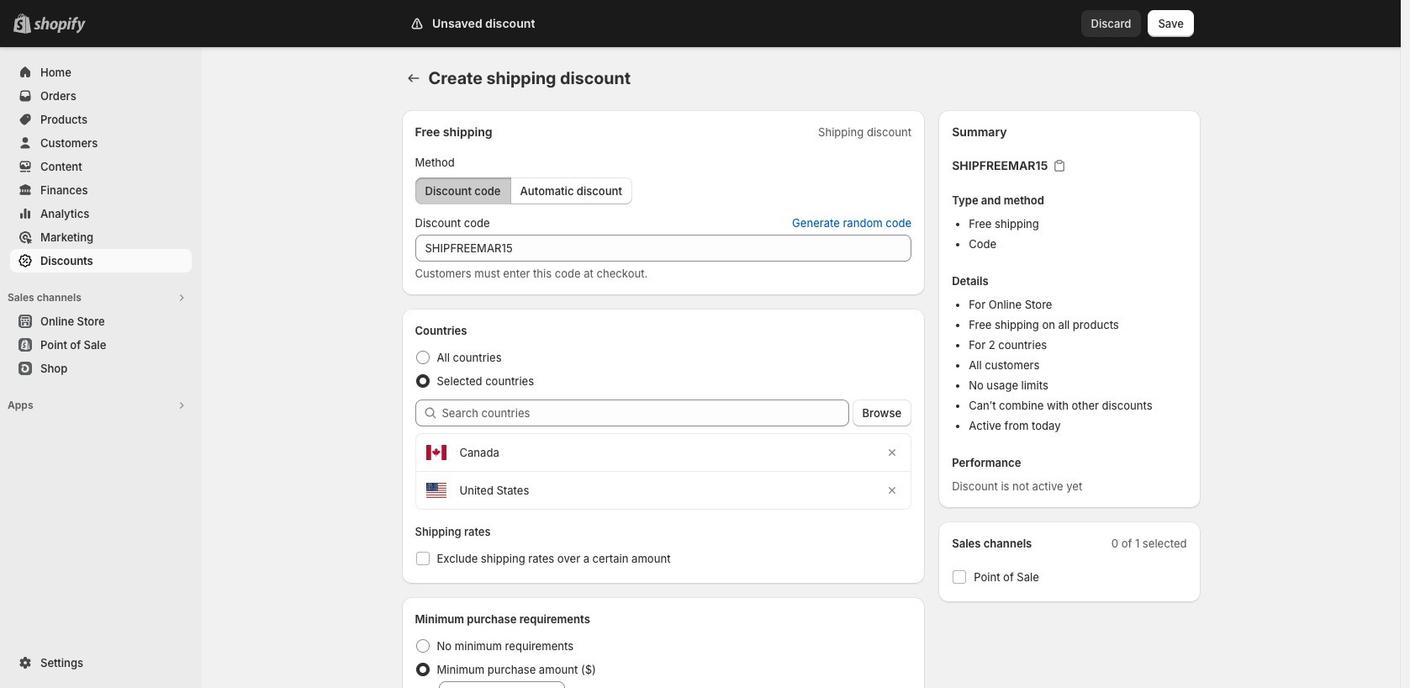 Task type: locate. For each thing, give the bounding box(es) containing it.
shopify image
[[34, 17, 86, 34]]

Search countries text field
[[442, 400, 849, 426]]

0.00 text field
[[461, 681, 565, 688]]

None text field
[[415, 235, 912, 262]]



Task type: vqa. For each thing, say whether or not it's contained in the screenshot.
Accepts
no



